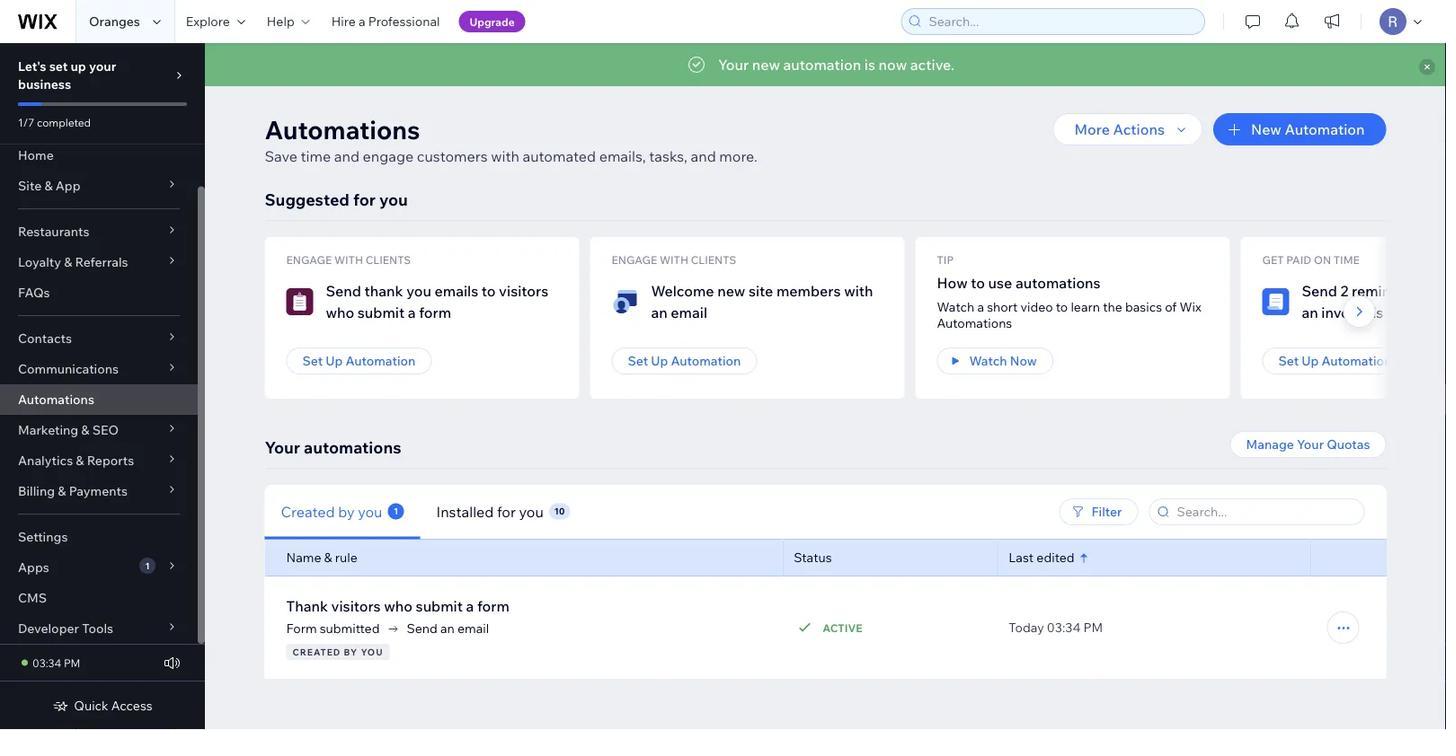 Task type: vqa. For each thing, say whether or not it's contained in the screenshot.
list containing How to use automations
yes



Task type: locate. For each thing, give the bounding box(es) containing it.
you for send
[[407, 282, 431, 300]]

0 vertical spatial an
[[651, 304, 668, 322]]

submit up send an email
[[416, 598, 463, 616]]

1 vertical spatial marketing
[[18, 423, 78, 438]]

1 vertical spatial automations
[[304, 437, 401, 458]]

who up send an email
[[384, 598, 413, 616]]

automations up time
[[265, 114, 420, 145]]

0 vertical spatial who
[[326, 304, 354, 322]]

1 horizontal spatial visitors
[[499, 282, 549, 300]]

1 horizontal spatial for
[[497, 503, 516, 521]]

engage up category image
[[286, 254, 332, 267]]

0 vertical spatial form
[[419, 304, 451, 322]]

1 horizontal spatial with
[[660, 254, 689, 267]]

engage with clients up welcome
[[612, 254, 737, 267]]

1 horizontal spatial send
[[407, 621, 438, 637]]

set up automation down thank
[[303, 353, 416, 369]]

site & app
[[18, 178, 81, 194]]

1 horizontal spatial home
[[869, 57, 904, 72]]

send down thank visitors who submit a form
[[407, 621, 438, 637]]

0 horizontal spatial home
[[18, 147, 54, 163]]

0 vertical spatial new
[[752, 56, 780, 74]]

marketing & seo button
[[0, 415, 198, 446]]

2 engage with clients from the left
[[612, 254, 737, 267]]

automations inside automations link
[[18, 392, 94, 408]]

submit down thank
[[358, 304, 405, 322]]

2 set up automation from the left
[[628, 353, 741, 369]]

0 vertical spatial with
[[491, 147, 520, 165]]

0 vertical spatial watch
[[937, 299, 975, 315]]

0 horizontal spatial set up automation
[[303, 353, 416, 369]]

seo
[[92, 423, 119, 438]]

new
[[752, 56, 780, 74], [718, 282, 746, 300]]

1 vertical spatial submit
[[416, 598, 463, 616]]

engage with clients up thank
[[286, 254, 411, 267]]

to right the emails
[[482, 282, 496, 300]]

1 horizontal spatial automations
[[265, 114, 420, 145]]

home left active.
[[869, 57, 904, 72]]

to left learn
[[1056, 299, 1068, 315]]

watch left now
[[970, 353, 1008, 369]]

0 horizontal spatial set up automation button
[[286, 348, 432, 375]]

back to marketing home button
[[742, 51, 921, 78]]

watch down how
[[937, 299, 975, 315]]

active
[[823, 622, 863, 635]]

1 right by
[[394, 506, 398, 517]]

with for send
[[334, 254, 363, 267]]

1 horizontal spatial new
[[752, 56, 780, 74]]

2 vertical spatial automations
[[18, 392, 94, 408]]

up up your automations
[[326, 353, 343, 369]]

1 horizontal spatial engage with clients
[[612, 254, 737, 267]]

form up send an email
[[477, 598, 510, 616]]

back to marketing home
[[758, 57, 904, 72]]

more actions
[[1075, 120, 1165, 138]]

set up automation button
[[286, 348, 432, 375], [612, 348, 757, 375], [1263, 348, 1408, 375]]

1 vertical spatial for
[[497, 503, 516, 521]]

0 horizontal spatial submit
[[358, 304, 405, 322]]

0 horizontal spatial and
[[334, 147, 360, 165]]

site
[[749, 282, 774, 300]]

last edited
[[1009, 550, 1075, 566]]

set up automation for email
[[628, 353, 741, 369]]

for for suggested
[[353, 189, 376, 209]]

for down 'engage'
[[353, 189, 376, 209]]

developer
[[18, 621, 79, 637]]

1 vertical spatial 03:34
[[32, 657, 61, 670]]

automations down communications
[[18, 392, 94, 408]]

0 vertical spatial automations
[[1016, 274, 1101, 292]]

with right members
[[844, 282, 874, 300]]

1 set from the left
[[303, 353, 323, 369]]

1 vertical spatial pm
[[64, 657, 80, 670]]

tab list
[[265, 485, 836, 540]]

an down welcome
[[651, 304, 668, 322]]

by
[[338, 503, 355, 521]]

sidebar element
[[0, 43, 205, 731]]

pm inside sidebar element
[[64, 657, 80, 670]]

watch now button
[[937, 348, 1054, 375]]

1 horizontal spatial engage
[[612, 254, 657, 267]]

created
[[293, 647, 341, 658]]

2 set from the left
[[628, 353, 648, 369]]

apps
[[18, 560, 49, 576]]

& left reports
[[76, 453, 84, 469]]

set up automation for who
[[303, 353, 416, 369]]

cms
[[18, 591, 47, 606]]

1 vertical spatial visitors
[[331, 598, 381, 616]]

0 horizontal spatial 03:34
[[32, 657, 61, 670]]

an
[[651, 304, 668, 322], [441, 621, 455, 637]]

1 set up automation from the left
[[303, 353, 416, 369]]

new left site
[[718, 282, 746, 300]]

up down welcome
[[651, 353, 668, 369]]

2 set up automation button from the left
[[612, 348, 757, 375]]

1/7
[[18, 116, 34, 129]]

up up manage your quotas
[[1302, 353, 1319, 369]]

with right customers
[[491, 147, 520, 165]]

to
[[790, 57, 803, 72], [971, 274, 985, 292], [482, 282, 496, 300], [1056, 299, 1068, 315]]

you inside send thank you emails to visitors who submit a form
[[407, 282, 431, 300]]

2 with from the left
[[660, 254, 689, 267]]

your automations
[[265, 437, 401, 458]]

03:34 right the today
[[1047, 620, 1081, 636]]

0 horizontal spatial 1
[[145, 561, 150, 572]]

0 horizontal spatial marketing
[[18, 423, 78, 438]]

0 horizontal spatial with
[[491, 147, 520, 165]]

get paid on time
[[1263, 254, 1360, 267]]

tip
[[937, 254, 954, 267]]

who inside send thank you emails to visitors who submit a form
[[326, 304, 354, 322]]

created by you
[[293, 647, 383, 658]]

0 horizontal spatial email
[[458, 621, 489, 637]]

2
[[1341, 282, 1349, 300]]

engage up welcome
[[612, 254, 657, 267]]

1 set up automation button from the left
[[286, 348, 432, 375]]

automations inside automations save time and engage customers with automated emails, tasks, and more.
[[265, 114, 420, 145]]

with for welcome
[[660, 254, 689, 267]]

1 vertical spatial an
[[441, 621, 455, 637]]

to right back
[[790, 57, 803, 72]]

2 up from the left
[[651, 353, 668, 369]]

0 horizontal spatial new
[[718, 282, 746, 300]]

1 horizontal spatial your
[[718, 56, 749, 74]]

2 horizontal spatial automations
[[937, 316, 1013, 331]]

automations up by
[[304, 437, 401, 458]]

automation for send thank you emails to visitors who submit a form
[[346, 353, 416, 369]]

your left quotas
[[1298, 437, 1324, 453]]

suggested for you
[[265, 189, 408, 209]]

2 horizontal spatial your
[[1298, 437, 1324, 453]]

1 horizontal spatial set up automation
[[628, 353, 741, 369]]

submit inside send thank you emails to visitors who submit a form
[[358, 304, 405, 322]]

you for installed
[[519, 503, 544, 521]]

and right time
[[334, 147, 360, 165]]

who
[[326, 304, 354, 322], [384, 598, 413, 616]]

0 horizontal spatial who
[[326, 304, 354, 322]]

1 horizontal spatial who
[[384, 598, 413, 616]]

0 vertical spatial pm
[[1084, 620, 1103, 636]]

new inside your new automation is now active. alert
[[752, 56, 780, 74]]

engage
[[286, 254, 332, 267], [612, 254, 657, 267]]

back
[[758, 57, 787, 72]]

& inside dropdown button
[[76, 453, 84, 469]]

today
[[1009, 620, 1045, 636]]

0 horizontal spatial form
[[419, 304, 451, 322]]

with up welcome
[[660, 254, 689, 267]]

set up automation button down welcome
[[612, 348, 757, 375]]

learn
[[1071, 299, 1101, 315]]

send inside send 2 reminders a w
[[1302, 282, 1338, 300]]

set up automation button down '2'
[[1263, 348, 1408, 375]]

1 engage from the left
[[286, 254, 332, 267]]

welcome
[[651, 282, 714, 300]]

contacts
[[18, 331, 72, 347]]

0 vertical spatial email
[[671, 304, 708, 322]]

2 horizontal spatial send
[[1302, 282, 1338, 300]]

save
[[265, 147, 298, 165]]

thank
[[365, 282, 403, 300]]

0 vertical spatial home
[[869, 57, 904, 72]]

engage with clients
[[286, 254, 411, 267], [612, 254, 737, 267]]

pm right the today
[[1084, 620, 1103, 636]]

email down thank visitors who submit a form
[[458, 621, 489, 637]]

0 horizontal spatial automations
[[18, 392, 94, 408]]

manage your quotas
[[1247, 437, 1371, 453]]

& inside popup button
[[64, 254, 72, 270]]

home inside sidebar element
[[18, 147, 54, 163]]

rule
[[335, 550, 358, 566]]

submitted
[[320, 621, 380, 637]]

1 down settings link
[[145, 561, 150, 572]]

1 horizontal spatial clients
[[691, 254, 737, 267]]

home inside button
[[869, 57, 904, 72]]

1 vertical spatial new
[[718, 282, 746, 300]]

0 vertical spatial marketing
[[805, 57, 866, 72]]

2 horizontal spatial up
[[1302, 353, 1319, 369]]

an down thank visitors who submit a form
[[441, 621, 455, 637]]

2 clients from the left
[[691, 254, 737, 267]]

0 vertical spatial automations
[[265, 114, 420, 145]]

your inside alert
[[718, 56, 749, 74]]

& inside popup button
[[58, 484, 66, 499]]

back to marketing home alert
[[205, 43, 1447, 86]]

you for suggested
[[379, 189, 408, 209]]

1 horizontal spatial set up automation button
[[612, 348, 757, 375]]

03:34 down developer
[[32, 657, 61, 670]]

up for who
[[326, 353, 343, 369]]

3 set up automation from the left
[[1279, 353, 1392, 369]]

visitors
[[499, 282, 549, 300], [331, 598, 381, 616]]

get
[[1263, 254, 1284, 267]]

active.
[[911, 56, 955, 74]]

automations down short at right top
[[937, 316, 1013, 331]]

restaurants
[[18, 224, 89, 240]]

1 horizontal spatial and
[[691, 147, 716, 165]]

pm down developer tools
[[64, 657, 80, 670]]

visitors inside send thank you emails to visitors who submit a form
[[499, 282, 549, 300]]

1 vertical spatial email
[[458, 621, 489, 637]]

automation right new
[[1285, 120, 1365, 138]]

with down suggested for you
[[334, 254, 363, 267]]

1 horizontal spatial an
[[651, 304, 668, 322]]

automation for welcome new site members with an email
[[671, 353, 741, 369]]

engage
[[363, 147, 414, 165]]

visitors up submitted
[[331, 598, 381, 616]]

quotas
[[1327, 437, 1371, 453]]

new left automation
[[752, 56, 780, 74]]

new inside welcome new site members with an email
[[718, 282, 746, 300]]

an inside welcome new site members with an email
[[651, 304, 668, 322]]

help button
[[256, 0, 321, 43]]

automations link
[[0, 385, 198, 415]]

for right installed
[[497, 503, 516, 521]]

you down 'engage'
[[379, 189, 408, 209]]

app
[[56, 178, 81, 194]]

0 vertical spatial 03:34
[[1047, 620, 1081, 636]]

0 horizontal spatial send
[[326, 282, 361, 300]]

your up created
[[265, 437, 300, 458]]

time
[[301, 147, 331, 165]]

loyalty
[[18, 254, 61, 270]]

2 horizontal spatial set up automation
[[1279, 353, 1392, 369]]

restaurants button
[[0, 217, 198, 247]]

0 horizontal spatial for
[[353, 189, 376, 209]]

home link
[[0, 140, 198, 171]]

automations
[[1016, 274, 1101, 292], [304, 437, 401, 458]]

a
[[359, 13, 365, 29], [1425, 282, 1433, 300], [978, 299, 985, 315], [408, 304, 416, 322], [466, 598, 474, 616]]

referrals
[[75, 254, 128, 270]]

1 clients from the left
[[366, 254, 411, 267]]

automation down welcome
[[671, 353, 741, 369]]

1 vertical spatial home
[[18, 147, 54, 163]]

you left 10 at the bottom of page
[[519, 503, 544, 521]]

3 up from the left
[[1302, 353, 1319, 369]]

&
[[44, 178, 53, 194], [64, 254, 72, 270], [81, 423, 90, 438], [76, 453, 84, 469], [58, 484, 66, 499], [324, 550, 332, 566]]

email down welcome
[[671, 304, 708, 322]]

1 vertical spatial 1
[[145, 561, 150, 572]]

with inside welcome new site members with an email
[[844, 282, 874, 300]]

professional
[[368, 13, 440, 29]]

you right by
[[358, 503, 383, 521]]

automation down send 2 reminders a w
[[1322, 353, 1392, 369]]

business
[[18, 76, 71, 92]]

upgrade
[[470, 15, 515, 28]]

& inside 'popup button'
[[81, 423, 90, 438]]

help
[[267, 13, 295, 29]]

category image
[[1263, 289, 1290, 316]]

to inside send thank you emails to visitors who submit a form
[[482, 282, 496, 300]]

a inside hire a professional link
[[359, 13, 365, 29]]

loyalty & referrals
[[18, 254, 128, 270]]

1 horizontal spatial automations
[[1016, 274, 1101, 292]]

to inside button
[[790, 57, 803, 72]]

of
[[1165, 299, 1177, 315]]

& inside 'dropdown button'
[[44, 178, 53, 194]]

your left back
[[718, 56, 749, 74]]

0 vertical spatial for
[[353, 189, 376, 209]]

members
[[777, 282, 841, 300]]

a inside send thank you emails to visitors who submit a form
[[408, 304, 416, 322]]

automations up video
[[1016, 274, 1101, 292]]

0 horizontal spatial pm
[[64, 657, 80, 670]]

0 horizontal spatial automations
[[304, 437, 401, 458]]

for
[[353, 189, 376, 209], [497, 503, 516, 521]]

0 vertical spatial submit
[[358, 304, 405, 322]]

& left rule
[[324, 550, 332, 566]]

paid
[[1287, 254, 1312, 267]]

& left seo
[[81, 423, 90, 438]]

set up automation down '2'
[[1279, 353, 1392, 369]]

1 horizontal spatial email
[[671, 304, 708, 322]]

you right thank
[[407, 282, 431, 300]]

0 horizontal spatial up
[[326, 353, 343, 369]]

last
[[1009, 550, 1034, 566]]

communications button
[[0, 354, 198, 385]]

1 horizontal spatial marketing
[[805, 57, 866, 72]]

and left more.
[[691, 147, 716, 165]]

list
[[265, 237, 1447, 399]]

0 vertical spatial visitors
[[499, 282, 549, 300]]

now
[[1010, 353, 1037, 369]]

1 vertical spatial watch
[[970, 353, 1008, 369]]

clients up welcome
[[691, 254, 737, 267]]

analytics
[[18, 453, 73, 469]]

your inside button
[[1298, 437, 1324, 453]]

1 horizontal spatial set
[[628, 353, 648, 369]]

0 horizontal spatial your
[[265, 437, 300, 458]]

send thank you emails to visitors who submit a form
[[326, 282, 549, 322]]

0 vertical spatial 1
[[394, 506, 398, 517]]

1 horizontal spatial pm
[[1084, 620, 1103, 636]]

0 horizontal spatial engage
[[286, 254, 332, 267]]

1 with from the left
[[334, 254, 363, 267]]

& right loyalty
[[64, 254, 72, 270]]

more.
[[720, 147, 758, 165]]

2 engage from the left
[[612, 254, 657, 267]]

set up automation button down thank
[[286, 348, 432, 375]]

& right billing
[[58, 484, 66, 499]]

home up the site
[[18, 147, 54, 163]]

Search... field
[[924, 9, 1199, 34], [1172, 500, 1359, 525]]

emails
[[435, 282, 479, 300]]

pm
[[1084, 620, 1103, 636], [64, 657, 80, 670]]

actions
[[1114, 120, 1165, 138]]

reports
[[87, 453, 134, 469]]

0 horizontal spatial engage with clients
[[286, 254, 411, 267]]

a inside tip how to use automations watch a short video to learn the basics of wix automations
[[978, 299, 985, 315]]

1 vertical spatial with
[[844, 282, 874, 300]]

send left '2'
[[1302, 282, 1338, 300]]

your for your new automation is now active.
[[718, 56, 749, 74]]

visitors right the emails
[[499, 282, 549, 300]]

2 horizontal spatial set up automation button
[[1263, 348, 1408, 375]]

form down the emails
[[419, 304, 451, 322]]

status
[[794, 550, 832, 566]]

automation down thank
[[346, 353, 416, 369]]

clients up thank
[[366, 254, 411, 267]]

0 horizontal spatial set
[[303, 353, 323, 369]]

who right category image
[[326, 304, 354, 322]]

form
[[286, 621, 317, 637]]

set up automation
[[303, 353, 416, 369], [628, 353, 741, 369], [1279, 353, 1392, 369]]

& right the site
[[44, 178, 53, 194]]

send inside send thank you emails to visitors who submit a form
[[326, 282, 361, 300]]

1 horizontal spatial up
[[651, 353, 668, 369]]

1 engage with clients from the left
[[286, 254, 411, 267]]

1 up from the left
[[326, 353, 343, 369]]

1 vertical spatial automations
[[937, 316, 1013, 331]]

set up automation down welcome
[[628, 353, 741, 369]]

send left thank
[[326, 282, 361, 300]]

1 horizontal spatial with
[[844, 282, 874, 300]]

2 horizontal spatial set
[[1279, 353, 1299, 369]]

set up automation button for who
[[286, 348, 432, 375]]

send an email
[[407, 621, 489, 637]]

automations for automations
[[18, 392, 94, 408]]

1 horizontal spatial form
[[477, 598, 510, 616]]

0 horizontal spatial with
[[334, 254, 363, 267]]

home
[[869, 57, 904, 72], [18, 147, 54, 163]]

0 horizontal spatial clients
[[366, 254, 411, 267]]



Task type: describe. For each thing, give the bounding box(es) containing it.
watch now
[[970, 353, 1037, 369]]

marketing inside 'popup button'
[[18, 423, 78, 438]]

with inside automations save time and engage customers with automated emails, tasks, and more.
[[491, 147, 520, 165]]

engage with clients for welcome
[[612, 254, 737, 267]]

03:34 inside sidebar element
[[32, 657, 61, 670]]

& for marketing
[[81, 423, 90, 438]]

emails,
[[599, 147, 646, 165]]

site & app button
[[0, 171, 198, 201]]

clients for new
[[691, 254, 737, 267]]

1 horizontal spatial submit
[[416, 598, 463, 616]]

manage
[[1247, 437, 1295, 453]]

& for site
[[44, 178, 53, 194]]

watch inside button
[[970, 353, 1008, 369]]

email inside welcome new site members with an email
[[671, 304, 708, 322]]

1 vertical spatial search... field
[[1172, 500, 1359, 525]]

short
[[987, 299, 1018, 315]]

video
[[1021, 299, 1053, 315]]

thank visitors who submit a form
[[286, 598, 510, 616]]

faqs link
[[0, 278, 198, 308]]

loyalty & referrals button
[[0, 247, 198, 278]]

tip how to use automations watch a short video to learn the basics of wix automations
[[937, 254, 1202, 331]]

new automation
[[1252, 120, 1365, 138]]

list containing how to use automations
[[265, 237, 1447, 399]]

1 and from the left
[[334, 147, 360, 165]]

0 vertical spatial search... field
[[924, 9, 1199, 34]]

automations inside tip how to use automations watch a short video to learn the basics of wix automations
[[1016, 274, 1101, 292]]

name
[[286, 550, 321, 566]]

w
[[1436, 282, 1447, 300]]

by
[[344, 647, 358, 658]]

& for name
[[324, 550, 332, 566]]

up
[[71, 58, 86, 74]]

basics
[[1126, 299, 1163, 315]]

send for send 2 reminders a w
[[1302, 282, 1338, 300]]

billing & payments button
[[0, 477, 198, 507]]

upgrade button
[[459, 11, 526, 32]]

let's set up your business
[[18, 58, 116, 92]]

analytics & reports
[[18, 453, 134, 469]]

your new automation is now active. alert
[[205, 43, 1447, 86]]

automated
[[523, 147, 596, 165]]

now
[[879, 56, 907, 74]]

0 horizontal spatial an
[[441, 621, 455, 637]]

created
[[281, 503, 335, 521]]

name & rule
[[286, 550, 358, 566]]

filter button
[[1060, 499, 1139, 526]]

your for your automations
[[265, 437, 300, 458]]

to left use
[[971, 274, 985, 292]]

automations for automations save time and engage customers with automated emails, tasks, and more.
[[265, 114, 420, 145]]

the
[[1103, 299, 1123, 315]]

set for email
[[628, 353, 648, 369]]

automation for send 2 reminders a w
[[1322, 353, 1392, 369]]

hire a professional
[[331, 13, 440, 29]]

more actions button
[[1053, 113, 1203, 146]]

communications
[[18, 361, 119, 377]]

up for email
[[651, 353, 668, 369]]

clients for thank
[[366, 254, 411, 267]]

quick
[[74, 699, 109, 714]]

wix
[[1180, 299, 1202, 315]]

watch inside tip how to use automations watch a short video to learn the basics of wix automations
[[937, 299, 975, 315]]

billing & payments
[[18, 484, 128, 499]]

engage for send thank you emails to visitors who submit a form
[[286, 254, 332, 267]]

category image
[[286, 289, 313, 316]]

& for loyalty
[[64, 254, 72, 270]]

automations inside tip how to use automations watch a short video to learn the basics of wix automations
[[937, 316, 1013, 331]]

installed
[[437, 503, 494, 521]]

1 inside sidebar element
[[145, 561, 150, 572]]

engage with clients for send
[[286, 254, 411, 267]]

3 set up automation button from the left
[[1263, 348, 1408, 375]]

more
[[1075, 120, 1110, 138]]

automation
[[784, 56, 862, 74]]

explore
[[186, 13, 230, 29]]

3 set from the left
[[1279, 353, 1299, 369]]

cms link
[[0, 584, 198, 614]]

payments
[[69, 484, 128, 499]]

settings link
[[0, 522, 198, 553]]

how
[[937, 274, 968, 292]]

1 vertical spatial form
[[477, 598, 510, 616]]

on
[[1314, 254, 1332, 267]]

form inside send thank you emails to visitors who submit a form
[[419, 304, 451, 322]]

set for who
[[303, 353, 323, 369]]

1 vertical spatial who
[[384, 598, 413, 616]]

& for billing
[[58, 484, 66, 499]]

your new automation is now active.
[[718, 56, 955, 74]]

oranges
[[89, 13, 140, 29]]

0 horizontal spatial visitors
[[331, 598, 381, 616]]

new
[[1252, 120, 1282, 138]]

access
[[111, 699, 153, 714]]

thank
[[286, 598, 328, 616]]

analytics & reports button
[[0, 446, 198, 477]]

settings
[[18, 530, 68, 545]]

new for welcome
[[718, 282, 746, 300]]

send 2 reminders a w
[[1302, 282, 1447, 322]]

engage for welcome new site members with an email
[[612, 254, 657, 267]]

tasks,
[[649, 147, 688, 165]]

2 and from the left
[[691, 147, 716, 165]]

contacts button
[[0, 324, 198, 354]]

new for your
[[752, 56, 780, 74]]

reminders
[[1352, 282, 1421, 300]]

& for analytics
[[76, 453, 84, 469]]

1 horizontal spatial 03:34
[[1047, 620, 1081, 636]]

a inside send 2 reminders a w
[[1425, 282, 1433, 300]]

created by you
[[281, 503, 383, 521]]

marketing & seo
[[18, 423, 119, 438]]

installed for you
[[437, 503, 544, 521]]

send for send an email
[[407, 621, 438, 637]]

quick access
[[74, 699, 153, 714]]

you
[[361, 647, 383, 658]]

1 horizontal spatial 1
[[394, 506, 398, 517]]

marketing inside button
[[805, 57, 866, 72]]

use
[[989, 274, 1013, 292]]

let's
[[18, 58, 46, 74]]

tab list containing created by you
[[265, 485, 836, 540]]

customers
[[417, 147, 488, 165]]

you for created
[[358, 503, 383, 521]]

set up automation button for email
[[612, 348, 757, 375]]

for for installed
[[497, 503, 516, 521]]

manage your quotas button
[[1230, 432, 1387, 459]]

time
[[1334, 254, 1360, 267]]

tools
[[82, 621, 113, 637]]

send for send thank you emails to visitors who submit a form
[[326, 282, 361, 300]]



